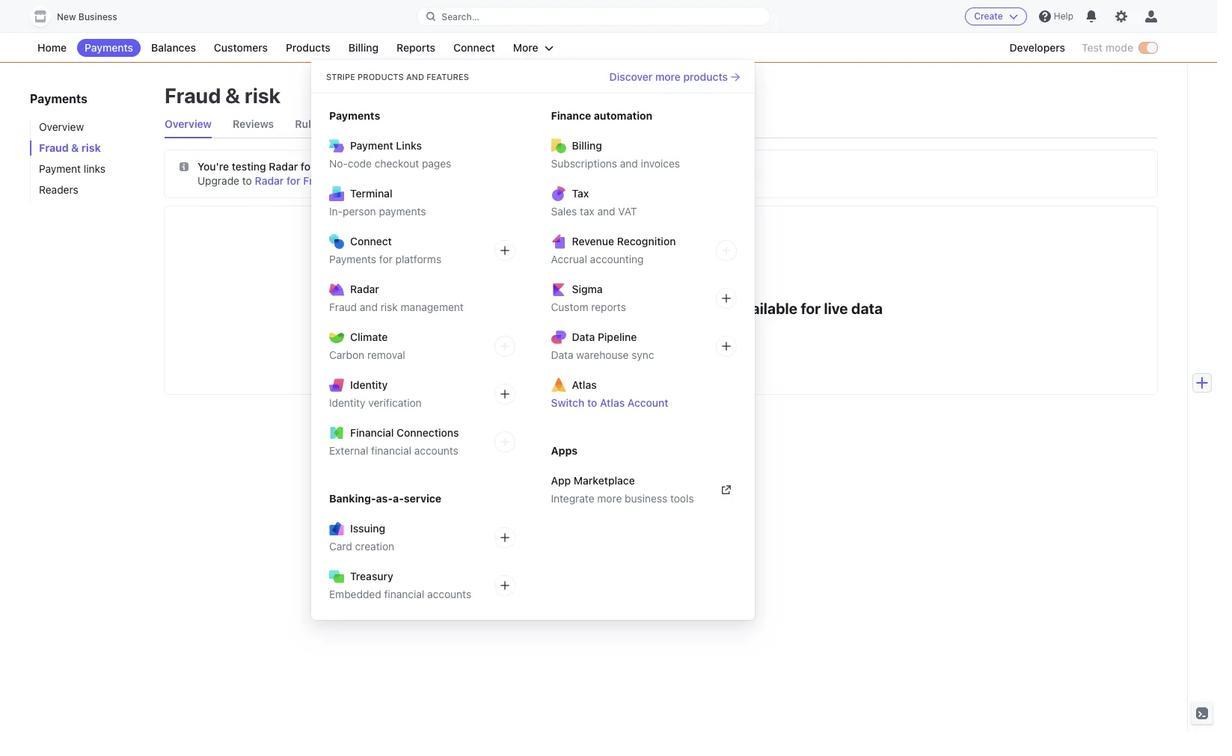 Task type: describe. For each thing, give the bounding box(es) containing it.
data inside button
[[506, 341, 528, 354]]

payments down person
[[329, 253, 377, 266]]

and up fraud
[[620, 157, 638, 170]]

person
[[343, 205, 376, 218]]

readers
[[39, 183, 78, 196]]

discover more products
[[610, 70, 728, 83]]

to down pages
[[424, 174, 434, 187]]

financial for embedded
[[384, 588, 425, 601]]

integrate
[[551, 492, 595, 505]]

products
[[684, 70, 728, 83]]

notifications image
[[1086, 10, 1098, 22]]

tax
[[572, 187, 589, 200]]

home
[[37, 41, 67, 54]]

creation
[[355, 540, 394, 553]]

payment for payment links
[[350, 139, 393, 152]]

you're
[[198, 160, 229, 173]]

card creation
[[329, 540, 394, 553]]

fraud up 'view'
[[439, 300, 480, 317]]

0 vertical spatial atlas
[[572, 379, 597, 391]]

1 vertical spatial analytics
[[542, 300, 606, 317]]

sales tax and vat
[[551, 205, 637, 218]]

risk left custom
[[513, 300, 539, 317]]

external
[[329, 445, 368, 457]]

view
[[460, 341, 484, 354]]

rules link
[[295, 111, 323, 138]]

search…
[[442, 11, 480, 22]]

testing
[[232, 160, 266, 173]]

accounting
[[590, 253, 644, 266]]

test
[[588, 64, 608, 73]]

payment links
[[350, 139, 422, 152]]

more
[[513, 41, 539, 54]]

only
[[702, 300, 732, 317]]

reports
[[397, 41, 436, 54]]

identity for identity
[[350, 379, 388, 391]]

accounts for embedded financial accounts
[[427, 588, 472, 601]]

fraud up "climate" on the top left of the page
[[329, 301, 357, 314]]

Search… search field
[[418, 7, 770, 26]]

and right tax
[[598, 205, 616, 218]]

and down no-code checkout pages
[[370, 174, 388, 187]]

terminal
[[350, 187, 393, 200]]

are
[[609, 300, 632, 317]]

view live data
[[460, 341, 528, 354]]

switch to atlas account
[[551, 397, 669, 409]]

apps
[[551, 445, 578, 457]]

business
[[78, 11, 117, 22]]

for left platforms
[[379, 253, 393, 266]]

banking-
[[329, 492, 376, 505]]

platforms
[[396, 253, 442, 266]]

data for data warehouse sync
[[551, 349, 574, 361]]

live inside you're testing radar for fraud teams upgrade to radar for fraud teams and switch to live mode for access to advanced fraud analytics and insights.
[[437, 174, 453, 187]]

0 horizontal spatial billing
[[349, 41, 379, 54]]

finance automation
[[551, 109, 653, 122]]

subscriptions
[[551, 157, 617, 170]]

1 horizontal spatial fraud & risk
[[165, 83, 281, 108]]

links
[[84, 162, 105, 175]]

risk up links
[[82, 141, 101, 154]]

vat
[[618, 205, 637, 218]]

balances link
[[144, 39, 204, 57]]

2 vertical spatial radar
[[350, 283, 379, 296]]

1 horizontal spatial mode
[[1106, 41, 1134, 54]]

carbon
[[329, 349, 365, 361]]

sync
[[632, 349, 654, 361]]

home link
[[30, 39, 74, 57]]

customers
[[214, 41, 268, 54]]

finance
[[551, 109, 591, 122]]

links
[[396, 139, 422, 152]]

data for data pipeline
[[572, 331, 595, 344]]

balances
[[151, 41, 196, 54]]

radar for fraud teams link
[[255, 174, 367, 187]]

overview for fraud & risk
[[165, 117, 212, 130]]

invoices
[[641, 157, 680, 170]]

available
[[736, 300, 798, 317]]

custom
[[551, 301, 589, 314]]

financial connections
[[350, 427, 459, 439]]

accrual accounting
[[551, 253, 644, 266]]

0 vertical spatial radar
[[269, 160, 298, 173]]

banking-as-a-service
[[329, 492, 442, 505]]

issuing
[[350, 522, 385, 535]]

identity verification
[[329, 397, 422, 409]]

create
[[975, 10, 1003, 22]]

payments down 'home' link
[[30, 92, 87, 106]]

1 vertical spatial teams
[[335, 174, 367, 187]]

discover more products link
[[610, 69, 740, 84]]

billing link
[[341, 39, 386, 57]]

identity for identity verification
[[329, 397, 366, 409]]

code
[[348, 157, 372, 170]]

to right switch
[[587, 397, 597, 409]]

test data
[[588, 64, 630, 73]]

to right access
[[539, 174, 549, 187]]

for right available
[[801, 300, 821, 317]]

climate
[[350, 331, 388, 344]]

payment links link
[[30, 162, 150, 177]]

in-person payments
[[329, 205, 426, 218]]

connections
[[397, 427, 459, 439]]

view live data button
[[439, 338, 534, 358]]

reports link
[[389, 39, 443, 57]]

fraud down no-
[[303, 174, 332, 187]]

new business
[[57, 11, 117, 22]]

accounts for external financial accounts
[[414, 445, 459, 457]]

reviews link
[[233, 111, 274, 138]]

removal
[[367, 349, 406, 361]]

no-
[[329, 157, 348, 170]]

tax
[[580, 205, 595, 218]]

help
[[1054, 10, 1074, 22]]

fraud
[[601, 174, 627, 187]]

readers link
[[30, 183, 150, 198]]



Task type: vqa. For each thing, say whether or not it's contained in the screenshot.
Connections
yes



Task type: locate. For each thing, give the bounding box(es) containing it.
for up radar for fraud teams link at the left
[[301, 160, 315, 173]]

rules
[[295, 117, 323, 130]]

1 vertical spatial atlas
[[600, 397, 625, 409]]

1 horizontal spatial analytics
[[630, 174, 672, 187]]

radar down testing
[[255, 174, 284, 187]]

overview link for fraud & risk
[[165, 111, 212, 138]]

payment up code
[[350, 139, 393, 152]]

payment
[[350, 139, 393, 152], [39, 162, 81, 175]]

billing up subscriptions
[[572, 139, 602, 152]]

1 vertical spatial products
[[358, 72, 404, 82]]

upgrade
[[198, 174, 239, 187]]

more
[[656, 70, 681, 83], [598, 492, 622, 505]]

more down marketplace at bottom
[[598, 492, 622, 505]]

1 horizontal spatial atlas
[[600, 397, 625, 409]]

payments inside payments 'link'
[[85, 41, 133, 54]]

and
[[406, 72, 424, 82], [620, 157, 638, 170], [370, 174, 388, 187], [675, 174, 693, 187], [598, 205, 616, 218], [483, 300, 510, 317], [360, 301, 378, 314]]

business
[[625, 492, 668, 505]]

discover
[[610, 70, 653, 83]]

analytics inside you're testing radar for fraud teams upgrade to radar for fraud teams and switch to live mode for access to advanced fraud analytics and insights.
[[630, 174, 672, 187]]

0 horizontal spatial analytics
[[542, 300, 606, 317]]

data pipeline
[[572, 331, 637, 344]]

marketplace
[[574, 474, 635, 487]]

fraud & risk up payment links
[[39, 141, 101, 154]]

teams down code
[[335, 174, 367, 187]]

embedded
[[329, 588, 381, 601]]

treasury
[[350, 570, 394, 583]]

overview up svg icon at the top left
[[165, 117, 212, 130]]

payment inside payment links link
[[39, 162, 81, 175]]

0 horizontal spatial connect
[[350, 235, 392, 248]]

1 horizontal spatial products
[[358, 72, 404, 82]]

0 vertical spatial financial
[[371, 445, 412, 457]]

1 vertical spatial fraud & risk
[[39, 141, 101, 154]]

payments down stripe
[[329, 109, 380, 122]]

identity
[[350, 379, 388, 391], [329, 397, 366, 409]]

0 horizontal spatial &
[[71, 141, 79, 154]]

mode left access
[[456, 174, 483, 187]]

payments down business
[[85, 41, 133, 54]]

1 horizontal spatial connect
[[453, 41, 495, 54]]

connect
[[453, 41, 495, 54], [350, 235, 392, 248]]

0 vertical spatial more
[[656, 70, 681, 83]]

radar up radar for fraud teams link at the left
[[269, 160, 298, 173]]

developers
[[1010, 41, 1066, 54]]

2 vertical spatial live
[[487, 341, 504, 354]]

overview for payments
[[39, 120, 84, 133]]

Search… text field
[[418, 7, 770, 26]]

advanced
[[551, 174, 598, 187]]

0 vertical spatial fraud & risk
[[165, 83, 281, 108]]

analytics
[[630, 174, 672, 187], [542, 300, 606, 317]]

financial down treasury
[[384, 588, 425, 601]]

for
[[301, 160, 315, 173], [287, 174, 301, 187], [486, 174, 499, 187], [379, 253, 393, 266], [801, 300, 821, 317]]

fraud down balances link on the left
[[165, 83, 221, 108]]

0 vertical spatial analytics
[[630, 174, 672, 187]]

overview link up svg icon at the top left
[[165, 111, 212, 138]]

live right 'view'
[[487, 341, 504, 354]]

risk
[[245, 83, 281, 108], [82, 141, 101, 154], [513, 300, 539, 317], [381, 301, 398, 314]]

products down billing link on the left of the page
[[358, 72, 404, 82]]

warehouse
[[577, 349, 629, 361]]

financial down financial connections
[[371, 445, 412, 457]]

no-code checkout pages
[[329, 157, 452, 170]]

data
[[610, 64, 630, 73]]

pipeline
[[598, 331, 637, 344]]

and down reports link
[[406, 72, 424, 82]]

analytics down invoices
[[630, 174, 672, 187]]

0 horizontal spatial data
[[506, 341, 528, 354]]

0 vertical spatial billing
[[349, 41, 379, 54]]

products link
[[278, 39, 338, 57]]

service
[[404, 492, 442, 505]]

test mode
[[1082, 41, 1134, 54]]

1 vertical spatial accounts
[[427, 588, 472, 601]]

fraud & risk up reviews
[[165, 83, 281, 108]]

automation
[[594, 109, 653, 122]]

payments link
[[77, 39, 141, 57]]

0 vertical spatial data
[[852, 300, 883, 317]]

embedded financial accounts
[[329, 588, 472, 601]]

1 vertical spatial financial
[[384, 588, 425, 601]]

and up view live data at the top left of page
[[483, 300, 510, 317]]

0 vertical spatial teams
[[349, 160, 381, 173]]

overview up fraud & risk link
[[39, 120, 84, 133]]

0 vertical spatial live
[[437, 174, 453, 187]]

0 vertical spatial &
[[225, 83, 240, 108]]

1 vertical spatial live
[[824, 300, 848, 317]]

sigma
[[572, 283, 603, 296]]

identity up financial at the left bottom of page
[[329, 397, 366, 409]]

2 horizontal spatial live
[[824, 300, 848, 317]]

sales
[[551, 205, 577, 218]]

customers link
[[206, 39, 275, 57]]

overview
[[165, 117, 212, 130], [39, 120, 84, 133]]

live inside button
[[487, 341, 504, 354]]

overview inside tab list
[[165, 117, 212, 130]]

overview link
[[165, 111, 212, 138], [30, 120, 150, 135]]

payments
[[85, 41, 133, 54], [30, 92, 87, 106], [329, 109, 380, 122], [329, 253, 377, 266]]

live right available
[[824, 300, 848, 317]]

0 horizontal spatial products
[[286, 41, 331, 54]]

tab list containing overview
[[165, 111, 1158, 138]]

mode right test
[[1106, 41, 1134, 54]]

risk up "climate" on the top left of the page
[[381, 301, 398, 314]]

payment up readers at the top left
[[39, 162, 81, 175]]

teams
[[349, 160, 381, 173], [335, 174, 367, 187]]

overview link up fraud & risk link
[[30, 120, 150, 135]]

payments
[[379, 205, 426, 218]]

app marketplace integrate more business tools
[[551, 474, 694, 505]]

products up stripe
[[286, 41, 331, 54]]

1 horizontal spatial payment
[[350, 139, 393, 152]]

1 vertical spatial identity
[[329, 397, 366, 409]]

1 horizontal spatial overview link
[[165, 111, 212, 138]]

for left access
[[486, 174, 499, 187]]

for down rules link
[[287, 174, 301, 187]]

svg image
[[180, 162, 189, 171]]

live down pages
[[437, 174, 453, 187]]

data left warehouse
[[551, 349, 574, 361]]

0 horizontal spatial atlas
[[572, 379, 597, 391]]

external financial accounts
[[329, 445, 459, 457]]

0 vertical spatial accounts
[[414, 445, 459, 457]]

and down invoices
[[675, 174, 693, 187]]

data warehouse sync
[[551, 349, 654, 361]]

accrual
[[551, 253, 587, 266]]

1 horizontal spatial data
[[852, 300, 883, 317]]

switch
[[551, 397, 585, 409]]

teams right no-
[[349, 160, 381, 173]]

recognition
[[617, 235, 676, 248]]

radar
[[269, 160, 298, 173], [255, 174, 284, 187], [350, 283, 379, 296]]

financial
[[371, 445, 412, 457], [384, 588, 425, 601]]

0 horizontal spatial payment
[[39, 162, 81, 175]]

risk up reviews
[[245, 83, 281, 108]]

1 vertical spatial data
[[506, 341, 528, 354]]

stripe
[[326, 72, 355, 82]]

1 vertical spatial data
[[551, 349, 574, 361]]

atlas left the account on the bottom
[[600, 397, 625, 409]]

account
[[628, 397, 669, 409]]

checkout
[[375, 157, 419, 170]]

financial for external
[[371, 445, 412, 457]]

card
[[329, 540, 352, 553]]

1 vertical spatial &
[[71, 141, 79, 154]]

1 vertical spatial more
[[598, 492, 622, 505]]

billing up stripe
[[349, 41, 379, 54]]

live
[[437, 174, 453, 187], [824, 300, 848, 317], [487, 341, 504, 354]]

data up warehouse
[[572, 331, 595, 344]]

0 horizontal spatial live
[[437, 174, 453, 187]]

& up payment links
[[71, 141, 79, 154]]

atlas up switch
[[572, 379, 597, 391]]

1 horizontal spatial live
[[487, 341, 504, 354]]

0 vertical spatial connect
[[453, 41, 495, 54]]

analytics down sigma
[[542, 300, 606, 317]]

1 horizontal spatial billing
[[572, 139, 602, 152]]

verification
[[368, 397, 422, 409]]

create button
[[966, 7, 1027, 25]]

& up reviews
[[225, 83, 240, 108]]

0 vertical spatial identity
[[350, 379, 388, 391]]

connect inside "connect" link
[[453, 41, 495, 54]]

payments for platforms
[[329, 253, 442, 266]]

more inside "app marketplace integrate more business tools"
[[598, 492, 622, 505]]

0 vertical spatial mode
[[1106, 41, 1134, 54]]

app
[[551, 474, 571, 487]]

0 vertical spatial data
[[572, 331, 595, 344]]

tools
[[671, 492, 694, 505]]

overview link for payments
[[30, 120, 150, 135]]

mode inside you're testing radar for fraud teams upgrade to radar for fraud teams and switch to live mode for access to advanced fraud analytics and insights.
[[456, 174, 483, 187]]

0 horizontal spatial overview
[[39, 120, 84, 133]]

fraud and risk analytics are currently only available for live data
[[439, 300, 883, 317]]

radar down payments for platforms
[[350, 283, 379, 296]]

0 horizontal spatial fraud & risk
[[39, 141, 101, 154]]

0 horizontal spatial overview link
[[30, 120, 150, 135]]

connect up payments for platforms
[[350, 235, 392, 248]]

1 horizontal spatial overview
[[165, 117, 212, 130]]

1 horizontal spatial more
[[656, 70, 681, 83]]

financial
[[350, 427, 394, 439]]

accounts
[[414, 445, 459, 457], [427, 588, 472, 601]]

lists
[[344, 117, 368, 130]]

custom reports
[[551, 301, 626, 314]]

1 vertical spatial radar
[[255, 174, 284, 187]]

0 horizontal spatial mode
[[456, 174, 483, 187]]

and up "climate" on the top left of the page
[[360, 301, 378, 314]]

1 horizontal spatial &
[[225, 83, 240, 108]]

1 vertical spatial connect
[[350, 235, 392, 248]]

fraud up payment links
[[39, 141, 69, 154]]

developers link
[[1002, 39, 1073, 57]]

0 horizontal spatial more
[[598, 492, 622, 505]]

1 vertical spatial billing
[[572, 139, 602, 152]]

switch
[[390, 174, 422, 187]]

1 vertical spatial mode
[[456, 174, 483, 187]]

reviews
[[233, 117, 274, 130]]

payment links
[[39, 162, 105, 175]]

connect down the search…
[[453, 41, 495, 54]]

identity up the "identity verification"
[[350, 379, 388, 391]]

new business button
[[30, 6, 132, 27]]

fraud up radar for fraud teams link at the left
[[317, 160, 346, 173]]

connect link
[[446, 39, 503, 57]]

0 vertical spatial products
[[286, 41, 331, 54]]

tab list
[[165, 111, 1158, 138]]

to down testing
[[242, 174, 252, 187]]

more right discover
[[656, 70, 681, 83]]

payment for payment links
[[39, 162, 81, 175]]

1 vertical spatial payment
[[39, 162, 81, 175]]

help button
[[1033, 4, 1080, 28]]

more button
[[506, 39, 561, 57]]

0 vertical spatial payment
[[350, 139, 393, 152]]



